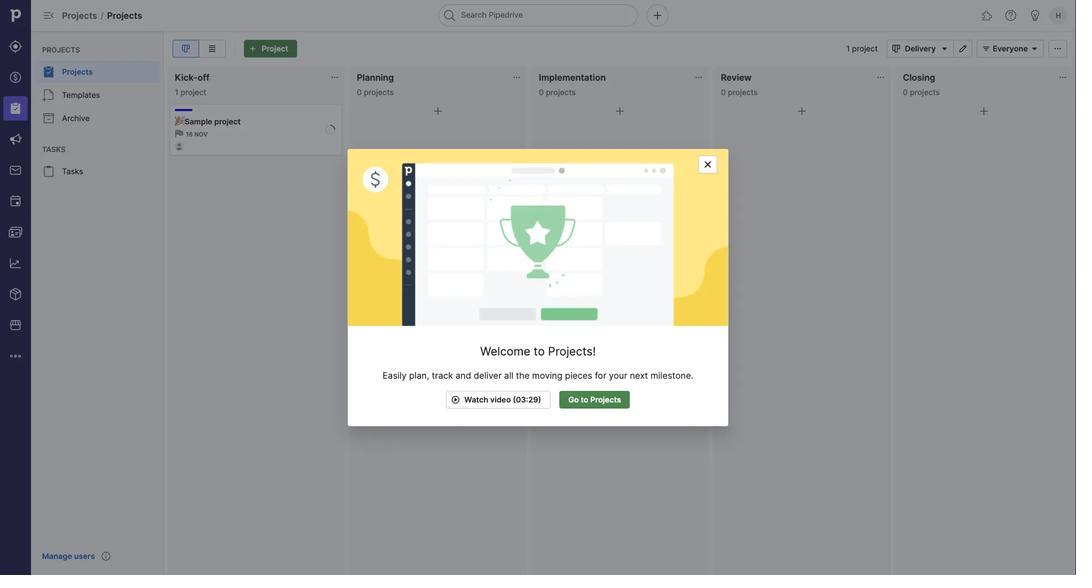 Task type: locate. For each thing, give the bounding box(es) containing it.
projects
[[62, 10, 97, 21], [107, 10, 142, 21], [42, 45, 80, 54], [62, 67, 93, 77], [591, 395, 622, 405]]

color secondary rgba image for implementation
[[695, 73, 704, 82]]

2 vertical spatial color undefined image
[[42, 165, 55, 178]]

more image
[[9, 350, 22, 363]]

pieces
[[565, 370, 593, 381]]

sample
[[185, 117, 213, 126]]

0 for planning
[[357, 87, 362, 97]]

1 horizontal spatial color secondary rgba image
[[877, 73, 886, 82]]

watch
[[465, 395, 489, 405]]

project right sample
[[214, 117, 241, 126]]

project
[[262, 44, 289, 53]]

projects down the closing
[[911, 87, 941, 97]]

board image
[[179, 44, 193, 53]]

color primary image
[[890, 44, 903, 53], [939, 44, 952, 53], [980, 44, 994, 53], [1029, 44, 1042, 53], [1052, 44, 1065, 53], [614, 105, 627, 118], [702, 160, 715, 169]]

2 color secondary rgba image from the left
[[695, 73, 704, 82]]

project down 'kick-'
[[181, 87, 207, 97]]

color undefined image right sales inbox icon
[[42, 165, 55, 178]]

0 horizontal spatial color secondary rgba image
[[331, 73, 339, 82]]

0 horizontal spatial project
[[181, 87, 207, 97]]

color undefined image inside archive link
[[42, 112, 55, 125]]

color secondary rgba image left planning
[[331, 73, 339, 82]]

project left delivery button
[[853, 44, 879, 53]]

1 horizontal spatial project
[[214, 117, 241, 126]]

kick-off 1 project
[[175, 72, 210, 97]]

color secondary rgba image down 1 project
[[877, 73, 886, 82]]

projects for planning
[[364, 87, 394, 97]]

0 inside planning 0 projects
[[357, 87, 362, 97]]

0 vertical spatial tasks
[[42, 145, 66, 154]]

to inside button
[[581, 395, 589, 405]]

projects down implementation
[[546, 87, 576, 97]]

0 vertical spatial project
[[853, 44, 879, 53]]

4 0 from the left
[[904, 87, 909, 97]]

1 horizontal spatial 1
[[847, 44, 851, 53]]

🎉
[[175, 117, 183, 126]]

1 horizontal spatial color primary image
[[796, 105, 809, 118]]

color undefined image down color undefined icon
[[42, 89, 55, 102]]

1 vertical spatial color undefined image
[[42, 112, 55, 125]]

0 horizontal spatial color primary image
[[432, 105, 445, 118]]

0 horizontal spatial 1
[[175, 87, 179, 97]]

menu toggle image
[[42, 9, 55, 22]]

1 color undefined image from the top
[[42, 89, 55, 102]]

the
[[516, 370, 530, 381]]

1 color secondary rgba image from the left
[[513, 73, 522, 82]]

1 horizontal spatial color secondary rgba image
[[695, 73, 704, 82]]

h
[[1057, 11, 1062, 20]]

0 inside review 0 projects
[[721, 87, 726, 97]]

2 horizontal spatial color secondary rgba image
[[1059, 73, 1068, 82]]

projects up templates
[[62, 67, 93, 77]]

color undefined image left the archive
[[42, 112, 55, 125]]

1 project
[[847, 44, 879, 53]]

0 down planning
[[357, 87, 362, 97]]

projects for implementation
[[546, 87, 576, 97]]

to right the go
[[581, 395, 589, 405]]

1 color secondary rgba image from the left
[[331, 73, 339, 82]]

0 down the closing
[[904, 87, 909, 97]]

archive
[[62, 114, 90, 123]]

projects left the /
[[62, 10, 97, 21]]

to up easily plan, track and deliver all the moving pieces for your next milestone.
[[534, 344, 545, 358]]

2 color undefined image from the top
[[42, 112, 55, 125]]

1 inside kick-off 1 project
[[175, 87, 179, 97]]

2 color secondary rgba image from the left
[[877, 73, 886, 82]]

projects inside menu item
[[62, 67, 93, 77]]

easily
[[383, 370, 407, 381]]

watch video (03:29)
[[465, 395, 542, 405]]

to for go
[[581, 395, 589, 405]]

home image
[[7, 7, 24, 24]]

2 vertical spatial project
[[214, 117, 241, 126]]

plan,
[[409, 370, 430, 381]]

go to projects
[[569, 395, 622, 405]]

color secondary rgba image
[[331, 73, 339, 82], [877, 73, 886, 82]]

menu item
[[0, 93, 31, 124]]

off
[[198, 72, 210, 83]]

1 horizontal spatial to
[[581, 395, 589, 405]]

color positive image
[[449, 396, 463, 405]]

3 0 from the left
[[721, 87, 726, 97]]

color undefined image inside 'tasks' link
[[42, 165, 55, 178]]

menu containing projects
[[31, 31, 164, 576]]

0 vertical spatial color undefined image
[[42, 89, 55, 102]]

deliver
[[474, 370, 502, 381]]

h button
[[1048, 4, 1070, 27]]

kick-
[[175, 72, 198, 83]]

2 color primary image from the left
[[796, 105, 809, 118]]

4 projects from the left
[[911, 87, 941, 97]]

tasks
[[42, 145, 66, 154], [62, 167, 83, 176]]

closing
[[904, 72, 936, 83]]

1 color primary image from the left
[[432, 105, 445, 118]]

0 horizontal spatial color secondary rgba image
[[513, 73, 522, 82]]

sales inbox image
[[9, 164, 22, 177]]

projects inside planning 0 projects
[[364, 87, 394, 97]]

3 color primary image from the left
[[978, 105, 991, 118]]

projects down the review on the right of the page
[[728, 87, 758, 97]]

1 projects from the left
[[364, 87, 394, 97]]

0 inside implementation 0 projects
[[539, 87, 544, 97]]

color primary image
[[432, 105, 445, 118], [796, 105, 809, 118], [978, 105, 991, 118]]

list image
[[206, 44, 219, 53]]

0 down implementation
[[539, 87, 544, 97]]

projects inside implementation 0 projects
[[546, 87, 576, 97]]

0 vertical spatial to
[[534, 344, 545, 358]]

color undefined image for tasks
[[42, 165, 55, 178]]

1 vertical spatial 1
[[175, 87, 179, 97]]

0 vertical spatial 1
[[847, 44, 851, 53]]

color undefined image for archive
[[42, 112, 55, 125]]

products image
[[9, 288, 22, 301]]

color secondary image
[[175, 130, 184, 138]]

deals image
[[9, 71, 22, 84]]

nov
[[194, 131, 208, 138]]

watch video (03:29) button
[[446, 391, 551, 409]]

1
[[847, 44, 851, 53], [175, 87, 179, 97]]

16
[[186, 131, 193, 138]]

2 projects from the left
[[546, 87, 576, 97]]

0
[[357, 87, 362, 97], [539, 87, 544, 97], [721, 87, 726, 97], [904, 87, 909, 97]]

delivery
[[906, 44, 937, 53]]

projects down planning
[[364, 87, 394, 97]]

1 0 from the left
[[357, 87, 362, 97]]

3 projects from the left
[[728, 87, 758, 97]]

color primary image for review
[[796, 105, 809, 118]]

projects
[[364, 87, 394, 97], [546, 87, 576, 97], [728, 87, 758, 97], [911, 87, 941, 97]]

color secondary rgba image
[[513, 73, 522, 82], [695, 73, 704, 82], [1059, 73, 1068, 82]]

everyone button
[[977, 40, 1045, 58]]

info image
[[102, 553, 111, 561]]

projects down for
[[591, 395, 622, 405]]

color secondary rgba image for planning
[[513, 73, 522, 82]]

3 color undefined image from the top
[[42, 165, 55, 178]]

2 0 from the left
[[539, 87, 544, 97]]

project
[[853, 44, 879, 53], [181, 87, 207, 97], [214, 117, 241, 126]]

delivery button
[[887, 40, 954, 58]]

0 down the review on the right of the page
[[721, 87, 726, 97]]

1 vertical spatial to
[[581, 395, 589, 405]]

to
[[534, 344, 545, 358], [581, 395, 589, 405]]

projects inside closing 0 projects
[[911, 87, 941, 97]]

color primary image for closing
[[978, 105, 991, 118]]

projects inside review 0 projects
[[728, 87, 758, 97]]

3 color secondary rgba image from the left
[[1059, 73, 1068, 82]]

menu
[[0, 0, 31, 576], [31, 31, 164, 576]]

projects inside button
[[591, 395, 622, 405]]

1 vertical spatial project
[[181, 87, 207, 97]]

activities image
[[9, 195, 22, 208]]

0 inside closing 0 projects
[[904, 87, 909, 97]]

project inside kick-off 1 project
[[181, 87, 207, 97]]

tasks link
[[35, 161, 159, 183]]

1 vertical spatial tasks
[[62, 167, 83, 176]]

templates
[[62, 91, 100, 100]]

color undefined image
[[42, 89, 55, 102], [42, 112, 55, 125], [42, 165, 55, 178]]

projects right the /
[[107, 10, 142, 21]]

2 horizontal spatial color primary image
[[978, 105, 991, 118]]

color undefined image inside templates 'link'
[[42, 89, 55, 102]]

manage users
[[42, 552, 95, 562]]

0 horizontal spatial to
[[534, 344, 545, 358]]

color primary image for planning
[[432, 105, 445, 118]]

projects / projects
[[62, 10, 142, 21]]



Task type: vqa. For each thing, say whether or not it's contained in the screenshot.
Performance
no



Task type: describe. For each thing, give the bounding box(es) containing it.
project button
[[244, 40, 297, 58]]

everyone
[[994, 44, 1029, 53]]

projects image
[[9, 102, 22, 115]]

0 for review
[[721, 87, 726, 97]]

projects for review
[[728, 87, 758, 97]]

Search Pipedrive field
[[439, 4, 638, 27]]

insights image
[[9, 257, 22, 270]]

implementation
[[539, 72, 606, 83]]

16 nov
[[186, 131, 208, 138]]

sales assistant image
[[1029, 9, 1043, 22]]

review 0 projects
[[721, 72, 758, 97]]

closing 0 projects
[[904, 72, 941, 97]]

go
[[569, 395, 579, 405]]

users
[[74, 552, 95, 562]]

next
[[630, 370, 649, 381]]

/
[[101, 10, 104, 21]]

projects link
[[35, 61, 159, 83]]

contacts image
[[9, 226, 22, 239]]

(03:29)
[[513, 395, 542, 405]]

color secondary rgba image for kick-off
[[331, 73, 339, 82]]

2 horizontal spatial project
[[853, 44, 879, 53]]

color undefined image for templates
[[42, 89, 55, 102]]

go to projects button
[[560, 391, 630, 409]]

welcome
[[481, 344, 531, 358]]

marketplace image
[[9, 319, 22, 332]]

projects up color undefined icon
[[42, 45, 80, 54]]

to for welcome
[[534, 344, 545, 358]]

0 for closing
[[904, 87, 909, 97]]

0 for implementation
[[539, 87, 544, 97]]

milestone.
[[651, 370, 694, 381]]

campaigns image
[[9, 133, 22, 146]]

planning
[[357, 72, 394, 83]]

review
[[721, 72, 752, 83]]

moving
[[533, 370, 563, 381]]

projects menu item
[[31, 61, 164, 83]]

all
[[505, 370, 514, 381]]

and
[[456, 370, 472, 381]]

leads image
[[9, 40, 22, 53]]

track
[[432, 370, 453, 381]]

🎉  sample project
[[175, 117, 241, 126]]

templates link
[[35, 84, 159, 106]]

quick help image
[[1005, 9, 1018, 22]]

color primary inverted image
[[246, 44, 260, 53]]

color secondary rgba image for review
[[877, 73, 886, 82]]

edit board image
[[957, 44, 970, 53]]

animation image
[[348, 149, 729, 326]]

quick add image
[[651, 9, 665, 22]]

planning 0 projects
[[357, 72, 394, 97]]

color undefined image
[[42, 65, 55, 79]]

manage users button
[[35, 547, 102, 567]]

video
[[491, 395, 511, 405]]

for
[[595, 370, 607, 381]]

implementation 0 projects
[[539, 72, 606, 97]]

projects for closing
[[911, 87, 941, 97]]

archive link
[[35, 107, 159, 130]]

projects!
[[548, 344, 596, 358]]

welcome to projects!
[[481, 344, 596, 358]]

manage
[[42, 552, 72, 562]]

easily plan, track and deliver all the moving pieces for your next milestone.
[[383, 370, 694, 381]]

your
[[609, 370, 628, 381]]

color secondary rgba image for closing
[[1059, 73, 1068, 82]]



